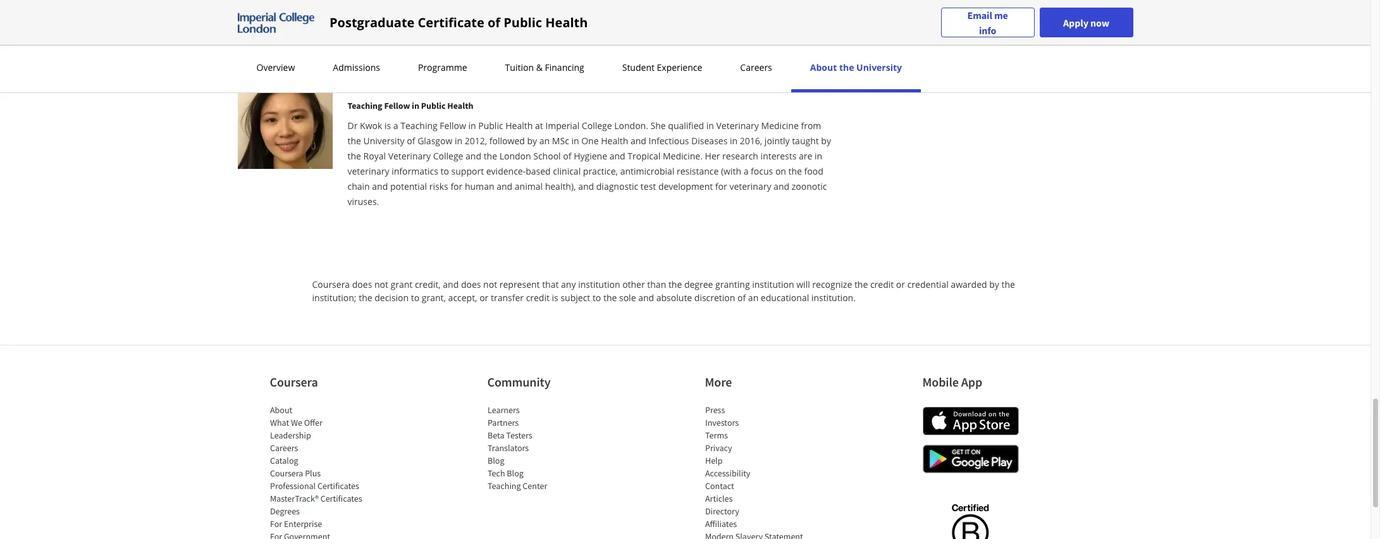 Task type: describe. For each thing, give the bounding box(es) containing it.
discretion
[[695, 292, 736, 304]]

0 vertical spatial fellow
[[384, 100, 410, 111]]

1 institution from the left
[[578, 278, 620, 290]]

we
[[291, 417, 302, 428]]

qualified
[[668, 120, 704, 132]]

0 horizontal spatial by
[[527, 135, 537, 147]]

london.
[[615, 120, 649, 132]]

in left 2012,
[[455, 135, 463, 147]]

is inside coursera does not grant credit, and does not represent that any institution other than the degree granting institution will recognize the credit or credential awarded by the institution; the decision to grant, accept, or transfer credit is subject to the sole and absolute discretion of an educational institution.
[[552, 292, 559, 304]]

degree
[[685, 278, 713, 290]]

viruses.
[[348, 196, 379, 208]]

in up diseases on the top right
[[707, 120, 714, 132]]

0 horizontal spatial to
[[411, 292, 420, 304]]

testers
[[506, 430, 532, 441]]

1 vertical spatial or
[[480, 292, 489, 304]]

institution.
[[812, 292, 856, 304]]

and up the practice,
[[610, 150, 626, 162]]

test
[[641, 180, 656, 192]]

experience
[[657, 61, 703, 73]]

at
[[535, 120, 543, 132]]

health up the followed
[[506, 120, 533, 132]]

diagnostic
[[597, 180, 639, 192]]

2 horizontal spatial to
[[593, 292, 601, 304]]

medicine
[[762, 120, 799, 132]]

school
[[534, 150, 561, 162]]

list for more
[[705, 404, 813, 539]]

and down 2012,
[[466, 150, 482, 162]]

tech
[[488, 468, 505, 479]]

and down the than
[[639, 292, 654, 304]]

beta
[[488, 430, 504, 441]]

of inside coursera does not grant credit, and does not represent that any institution other than the degree granting institution will recognize the credit or credential awarded by the institution; the decision to grant, accept, or transfer credit is subject to the sole and absolute discretion of an educational institution.
[[738, 292, 746, 304]]

kwok
[[360, 120, 382, 132]]

about the university
[[811, 61, 902, 73]]

practice,
[[583, 165, 618, 177]]

potential
[[390, 180, 427, 192]]

medicine.
[[663, 150, 703, 162]]

1 horizontal spatial blog
[[507, 468, 524, 479]]

institution;
[[312, 292, 357, 304]]

dr kwok is a teaching fellow in public health at imperial college london. she qualified in veterinary medicine from the university of glasgow in 2012, followed by an msc in one health and infectious diseases in 2016, jointly taught by the royal veterinary college and the london school of hygiene and tropical medicine. her research interests are in veterinary informatics to support evidence-based clinical practice, antimicrobial resistance (with a focus on the food chain and potential risks for human and animal health), and diagnostic test development for veterinary and zoonotic viruses.
[[348, 120, 832, 208]]

public inside the dr kwok is a teaching fellow in public health at imperial college london. she qualified in veterinary medicine from the university of glasgow in 2012, followed by an msc in one health and infectious diseases in 2016, jointly taught by the royal veterinary college and the london school of hygiene and tropical medicine. her research interests are in veterinary informatics to support evidence-based clinical practice, antimicrobial resistance (with a focus on the food chain and potential risks for human and animal health), and diagnostic test development for veterinary and zoonotic viruses.
[[479, 120, 503, 132]]

taught
[[792, 135, 819, 147]]

terms link
[[705, 430, 728, 441]]

informatics
[[392, 165, 438, 177]]

clinical
[[553, 165, 581, 177]]

chain
[[348, 180, 370, 192]]

accessibility
[[705, 468, 750, 479]]

admissions
[[333, 61, 380, 73]]

coursera for coursera
[[270, 374, 318, 390]]

what we offer link
[[270, 417, 322, 428]]

represent
[[500, 278, 540, 290]]

and down the practice,
[[579, 180, 594, 192]]

interests
[[761, 150, 797, 162]]

evidence-
[[486, 165, 526, 177]]

accessibility link
[[705, 468, 750, 479]]

apply now
[[1064, 16, 1110, 29]]

food
[[805, 165, 824, 177]]

info
[[980, 24, 997, 36]]

offer
[[304, 417, 322, 428]]

email
[[968, 9, 993, 21]]

is inside the dr kwok is a teaching fellow in public health at imperial college london. she qualified in veterinary medicine from the university of glasgow in 2012, followed by an msc in one health and infectious diseases in 2016, jointly taught by the royal veterinary college and the london school of hygiene and tropical medicine. her research interests are in veterinary informatics to support evidence-based clinical practice, antimicrobial resistance (with a focus on the food chain and potential risks for human and animal health), and diagnostic test development for veterinary and zoonotic viruses.
[[385, 120, 391, 132]]

in up 2012,
[[469, 120, 476, 132]]

get it on google play image
[[923, 445, 1019, 473]]

from
[[801, 120, 822, 132]]

2 does from the left
[[461, 278, 481, 290]]

of right certificate
[[488, 14, 501, 31]]

0 vertical spatial a
[[394, 120, 398, 132]]

0 horizontal spatial veterinary
[[388, 150, 431, 162]]

beta testers link
[[488, 430, 532, 441]]

affiliates
[[705, 518, 737, 530]]

catalog
[[270, 455, 298, 466]]

support
[[452, 165, 484, 177]]

2 for from the left
[[716, 180, 728, 192]]

professional
[[270, 480, 316, 492]]

1 horizontal spatial college
[[582, 120, 612, 132]]

granting
[[716, 278, 750, 290]]

1 horizontal spatial by
[[822, 135, 832, 147]]

focus
[[751, 165, 773, 177]]

affiliates link
[[705, 518, 737, 530]]

msc
[[552, 135, 569, 147]]

one
[[582, 135, 599, 147]]

jointly
[[765, 135, 790, 147]]

to inside the dr kwok is a teaching fellow in public health at imperial college london. she qualified in veterinary medicine from the university of glasgow in 2012, followed by an msc in one health and infectious diseases in 2016, jointly taught by the royal veterinary college and the london school of hygiene and tropical medicine. her research interests are in veterinary informatics to support evidence-based clinical practice, antimicrobial resistance (with a focus on the food chain and potential risks for human and animal health), and diagnostic test development for veterinary and zoonotic viruses.
[[441, 165, 449, 177]]

she
[[651, 120, 666, 132]]

infectious
[[649, 135, 689, 147]]

based
[[526, 165, 551, 177]]

now
[[1091, 16, 1110, 29]]

coursera inside about what we offer leadership careers catalog coursera plus professional certificates mastertrack® certificates degrees for enterprise
[[270, 468, 303, 479]]

of left glasgow
[[407, 135, 415, 147]]

translators link
[[488, 442, 529, 454]]

1 horizontal spatial veterinary
[[730, 180, 772, 192]]

2 institution from the left
[[753, 278, 795, 290]]

list for coursera
[[270, 404, 377, 539]]

0 vertical spatial credit
[[871, 278, 894, 290]]

partners
[[488, 417, 519, 428]]

0 vertical spatial or
[[897, 278, 906, 290]]

student experience link
[[619, 61, 706, 73]]

blog link
[[488, 455, 504, 466]]

research
[[723, 150, 759, 162]]

enterprise
[[284, 518, 322, 530]]

me
[[995, 9, 1009, 21]]

dr christina atchison image
[[238, 0, 332, 36]]

privacy
[[705, 442, 732, 454]]

degrees
[[270, 506, 300, 517]]

animal
[[515, 180, 543, 192]]

other
[[623, 278, 645, 290]]

investors link
[[705, 417, 739, 428]]

about link
[[270, 404, 292, 416]]

in up the research
[[730, 135, 738, 147]]

postgraduate certificate of public health
[[330, 14, 588, 31]]

tuition
[[505, 61, 534, 73]]

privacy link
[[705, 442, 732, 454]]

0 horizontal spatial blog
[[488, 455, 504, 466]]

terms
[[705, 430, 728, 441]]

and up tropical
[[631, 135, 647, 147]]

credential
[[908, 278, 949, 290]]

will
[[797, 278, 810, 290]]

coursera for coursera does not grant credit, and does not represent that any institution other than the degree granting institution will recognize the credit or credential awarded by the institution; the decision to grant, accept, or transfer credit is subject to the sole and absolute discretion of an educational institution.
[[312, 278, 350, 290]]

1 does from the left
[[352, 278, 372, 290]]

overview
[[257, 61, 295, 73]]

about for about the university
[[811, 61, 837, 73]]



Task type: vqa. For each thing, say whether or not it's contained in the screenshot.
the top This
no



Task type: locate. For each thing, give the bounding box(es) containing it.
community
[[488, 374, 551, 390]]

about for about what we offer leadership careers catalog coursera plus professional certificates mastertrack® certificates degrees for enterprise
[[270, 404, 292, 416]]

fellow
[[384, 100, 410, 111], [440, 120, 466, 132]]

an inside coursera does not grant credit, and does not represent that any institution other than the degree granting institution will recognize the credit or credential awarded by the institution; the decision to grant, accept, or transfer credit is subject to the sole and absolute discretion of an educational institution.
[[749, 292, 759, 304]]

grant,
[[422, 292, 446, 304]]

0 vertical spatial veterinary
[[348, 165, 390, 177]]

1 horizontal spatial list item
[[705, 530, 813, 539]]

for down (with
[[716, 180, 728, 192]]

1 vertical spatial university
[[364, 135, 405, 147]]

by right awarded
[[990, 278, 1000, 290]]

teaching up kwok
[[348, 100, 383, 111]]

credit,
[[415, 278, 441, 290]]

and down evidence-
[[497, 180, 513, 192]]

to
[[441, 165, 449, 177], [411, 292, 420, 304], [593, 292, 601, 304]]

university
[[857, 61, 902, 73], [364, 135, 405, 147]]

1 horizontal spatial institution
[[753, 278, 795, 290]]

overview link
[[253, 61, 299, 73]]

0 horizontal spatial fellow
[[384, 100, 410, 111]]

by
[[527, 135, 537, 147], [822, 135, 832, 147], [990, 278, 1000, 290]]

1 horizontal spatial or
[[897, 278, 906, 290]]

list item down "enterprise" at the bottom of page
[[270, 530, 377, 539]]

1 horizontal spatial about
[[811, 61, 837, 73]]

is down that
[[552, 292, 559, 304]]

1 vertical spatial a
[[744, 165, 749, 177]]

1 horizontal spatial careers link
[[737, 61, 776, 73]]

antimicrobial
[[621, 165, 675, 177]]

0 horizontal spatial careers link
[[270, 442, 298, 454]]

of down granting
[[738, 292, 746, 304]]

college up one
[[582, 120, 612, 132]]

directory link
[[705, 506, 739, 517]]

educational
[[761, 292, 810, 304]]

1 list from the left
[[270, 404, 377, 539]]

programme link
[[414, 61, 471, 73]]

in right msc
[[572, 135, 579, 147]]

veterinary
[[348, 165, 390, 177], [730, 180, 772, 192]]

1 horizontal spatial is
[[552, 292, 559, 304]]

0 horizontal spatial veterinary
[[348, 165, 390, 177]]

0 horizontal spatial or
[[480, 292, 489, 304]]

email me info button
[[941, 7, 1035, 38]]

translators
[[488, 442, 529, 454]]

leadership
[[270, 430, 311, 441]]

articles
[[705, 493, 733, 504]]

1 horizontal spatial fellow
[[440, 120, 466, 132]]

0 horizontal spatial institution
[[578, 278, 620, 290]]

apply
[[1064, 16, 1089, 29]]

0 horizontal spatial careers
[[270, 442, 298, 454]]

grant
[[391, 278, 413, 290]]

0 vertical spatial is
[[385, 120, 391, 132]]

careers link up medicine
[[737, 61, 776, 73]]

1 horizontal spatial university
[[857, 61, 902, 73]]

or left the credential
[[897, 278, 906, 290]]

risks
[[430, 180, 449, 192]]

teaching down "tech blog" link
[[488, 480, 521, 492]]

learners link
[[488, 404, 520, 416]]

0 horizontal spatial public
[[421, 100, 446, 111]]

tropical
[[628, 150, 661, 162]]

credit left the credential
[[871, 278, 894, 290]]

1 horizontal spatial list
[[488, 404, 595, 492]]

1 horizontal spatial to
[[441, 165, 449, 177]]

leadership link
[[270, 430, 311, 441]]

not
[[375, 278, 389, 290], [484, 278, 497, 290]]

dr wendy kwok image
[[238, 74, 333, 169]]

1 vertical spatial college
[[433, 150, 464, 162]]

college
[[582, 120, 612, 132], [433, 150, 464, 162]]

teaching inside learners partners beta testers translators blog tech blog teaching center
[[488, 480, 521, 492]]

download on the app store image
[[923, 407, 1019, 435]]

2 not from the left
[[484, 278, 497, 290]]

help
[[705, 455, 723, 466]]

0 vertical spatial university
[[857, 61, 902, 73]]

not up transfer
[[484, 278, 497, 290]]

careers up medicine
[[741, 61, 773, 73]]

or
[[897, 278, 906, 290], [480, 292, 489, 304]]

learners partners beta testers translators blog tech blog teaching center
[[488, 404, 547, 492]]

public for of
[[504, 14, 542, 31]]

fellow up glasgow
[[440, 120, 466, 132]]

coursera down catalog "link"
[[270, 468, 303, 479]]

0 horizontal spatial college
[[433, 150, 464, 162]]

1 vertical spatial careers link
[[270, 442, 298, 454]]

1 vertical spatial is
[[552, 292, 559, 304]]

1 horizontal spatial an
[[749, 292, 759, 304]]

0 vertical spatial careers
[[741, 61, 773, 73]]

2 list item from the left
[[705, 530, 813, 539]]

veterinary
[[717, 120, 759, 132], [388, 150, 431, 162]]

0 vertical spatial careers link
[[737, 61, 776, 73]]

(with
[[721, 165, 742, 177]]

does up accept,
[[461, 278, 481, 290]]

contact link
[[705, 480, 734, 492]]

decision
[[375, 292, 409, 304]]

0 vertical spatial teaching
[[348, 100, 383, 111]]

0 horizontal spatial university
[[364, 135, 405, 147]]

resistance
[[677, 165, 719, 177]]

followed
[[490, 135, 525, 147]]

public up glasgow
[[421, 100, 446, 111]]

of up clinical
[[563, 150, 572, 162]]

1 vertical spatial about
[[270, 404, 292, 416]]

1 vertical spatial public
[[421, 100, 446, 111]]

teaching inside the dr kwok is a teaching fellow in public health at imperial college london. she qualified in veterinary medicine from the university of glasgow in 2012, followed by an msc in one health and infectious diseases in 2016, jointly taught by the royal veterinary college and the london school of hygiene and tropical medicine. her research interests are in veterinary informatics to support evidence-based clinical practice, antimicrobial resistance (with a focus on the food chain and potential risks for human and animal health), and diagnostic test development for veterinary and zoonotic viruses.
[[401, 120, 438, 132]]

institution up subject
[[578, 278, 620, 290]]

articles link
[[705, 493, 733, 504]]

coursera up institution;
[[312, 278, 350, 290]]

and up accept,
[[443, 278, 459, 290]]

0 vertical spatial certificates
[[317, 480, 359, 492]]

help link
[[705, 455, 723, 466]]

about up from
[[811, 61, 837, 73]]

1 horizontal spatial veterinary
[[717, 120, 759, 132]]

1 vertical spatial veterinary
[[388, 150, 431, 162]]

certificates down the professional certificates "link"
[[320, 493, 362, 504]]

1 vertical spatial coursera
[[270, 374, 318, 390]]

2 horizontal spatial teaching
[[488, 480, 521, 492]]

1 vertical spatial blog
[[507, 468, 524, 479]]

careers inside about what we offer leadership careers catalog coursera plus professional certificates mastertrack® certificates degrees for enterprise
[[270, 442, 298, 454]]

list
[[270, 404, 377, 539], [488, 404, 595, 492], [705, 404, 813, 539]]

careers link up catalog "link"
[[270, 442, 298, 454]]

2 list from the left
[[488, 404, 595, 492]]

certificates up mastertrack® certificates link
[[317, 480, 359, 492]]

2 vertical spatial teaching
[[488, 480, 521, 492]]

university inside the dr kwok is a teaching fellow in public health at imperial college london. she qualified in veterinary medicine from the university of glasgow in 2012, followed by an msc in one health and infectious diseases in 2016, jointly taught by the royal veterinary college and the london school of hygiene and tropical medicine. her research interests are in veterinary informatics to support evidence-based clinical practice, antimicrobial resistance (with a focus on the food chain and potential risks for human and animal health), and diagnostic test development for veterinary and zoonotic viruses.
[[364, 135, 405, 147]]

1 vertical spatial fellow
[[440, 120, 466, 132]]

0 horizontal spatial credit
[[526, 292, 550, 304]]

financing
[[545, 61, 585, 73]]

any
[[561, 278, 576, 290]]

health),
[[545, 180, 576, 192]]

1 horizontal spatial careers
[[741, 61, 773, 73]]

college down glasgow
[[433, 150, 464, 162]]

0 vertical spatial blog
[[488, 455, 504, 466]]

certificates
[[317, 480, 359, 492], [320, 493, 362, 504]]

1 horizontal spatial teaching
[[401, 120, 438, 132]]

1 vertical spatial an
[[749, 292, 759, 304]]

and down on on the right top of the page
[[774, 180, 790, 192]]

0 vertical spatial college
[[582, 120, 612, 132]]

0 horizontal spatial list
[[270, 404, 377, 539]]

2012,
[[465, 135, 487, 147]]

investors
[[705, 417, 739, 428]]

certificate
[[418, 14, 485, 31]]

2 horizontal spatial public
[[504, 14, 542, 31]]

1 for from the left
[[451, 180, 463, 192]]

veterinary down focus in the top right of the page
[[730, 180, 772, 192]]

0 horizontal spatial a
[[394, 120, 398, 132]]

1 vertical spatial teaching
[[401, 120, 438, 132]]

veterinary down royal
[[348, 165, 390, 177]]

on
[[776, 165, 787, 177]]

1 vertical spatial certificates
[[320, 493, 362, 504]]

health up 2012,
[[448, 100, 474, 111]]

blog up tech
[[488, 455, 504, 466]]

does up institution;
[[352, 278, 372, 290]]

by right taught
[[822, 135, 832, 147]]

tuition & financing link
[[502, 61, 588, 73]]

an down granting
[[749, 292, 759, 304]]

or right accept,
[[480, 292, 489, 304]]

a right (with
[[744, 165, 749, 177]]

veterinary up 2016,
[[717, 120, 759, 132]]

credit
[[871, 278, 894, 290], [526, 292, 550, 304]]

press
[[705, 404, 725, 416]]

press investors terms privacy help accessibility contact articles directory affiliates
[[705, 404, 750, 530]]

in right are
[[815, 150, 823, 162]]

0 vertical spatial veterinary
[[717, 120, 759, 132]]

fellow up royal
[[384, 100, 410, 111]]

glasgow
[[418, 135, 453, 147]]

contact
[[705, 480, 734, 492]]

degrees link
[[270, 506, 300, 517]]

0 horizontal spatial not
[[375, 278, 389, 290]]

public up 2012,
[[479, 120, 503, 132]]

credit down that
[[526, 292, 550, 304]]

0 horizontal spatial about
[[270, 404, 292, 416]]

0 horizontal spatial is
[[385, 120, 391, 132]]

accept,
[[448, 292, 477, 304]]

student experience
[[623, 61, 703, 73]]

app
[[962, 374, 983, 390]]

an up school
[[540, 135, 550, 147]]

of
[[488, 14, 501, 31], [407, 135, 415, 147], [563, 150, 572, 162], [738, 292, 746, 304]]

public up the tuition
[[504, 14, 542, 31]]

professional certificates link
[[270, 480, 359, 492]]

list containing learners
[[488, 404, 595, 492]]

is right kwok
[[385, 120, 391, 132]]

list item down affiliates
[[705, 530, 813, 539]]

by down at
[[527, 135, 537, 147]]

fellow inside the dr kwok is a teaching fellow in public health at imperial college london. she qualified in veterinary medicine from the university of glasgow in 2012, followed by an msc in one health and infectious diseases in 2016, jointly taught by the royal veterinary college and the london school of hygiene and tropical medicine. her research interests are in veterinary informatics to support evidence-based clinical practice, antimicrobial resistance (with a focus on the food chain and potential risks for human and animal health), and diagnostic test development for veterinary and zoonotic viruses.
[[440, 120, 466, 132]]

partners link
[[488, 417, 519, 428]]

2 horizontal spatial by
[[990, 278, 1000, 290]]

0 vertical spatial about
[[811, 61, 837, 73]]

list item
[[270, 530, 377, 539], [705, 530, 813, 539]]

logo of certified b corporation image
[[945, 497, 997, 539]]

3 list from the left
[[705, 404, 813, 539]]

health up financing
[[546, 14, 588, 31]]

1 vertical spatial careers
[[270, 442, 298, 454]]

blog up the teaching center link
[[507, 468, 524, 479]]

coursera inside coursera does not grant credit, and does not represent that any institution other than the degree granting institution will recognize the credit or credential awarded by the institution; the decision to grant, accept, or transfer credit is subject to the sole and absolute discretion of an educational institution.
[[312, 278, 350, 290]]

her
[[705, 150, 720, 162]]

coursera does not grant credit, and does not represent that any institution other than the degree granting institution will recognize the credit or credential awarded by the institution; the decision to grant, accept, or transfer credit is subject to the sole and absolute discretion of an educational institution.
[[312, 278, 1016, 304]]

0 vertical spatial coursera
[[312, 278, 350, 290]]

veterinary up informatics
[[388, 150, 431, 162]]

public for in
[[421, 100, 446, 111]]

dr
[[348, 120, 358, 132]]

1 horizontal spatial credit
[[871, 278, 894, 290]]

diseases
[[692, 135, 728, 147]]

about inside about what we offer leadership careers catalog coursera plus professional certificates mastertrack® certificates degrees for enterprise
[[270, 404, 292, 416]]

mastertrack®
[[270, 493, 319, 504]]

1 horizontal spatial not
[[484, 278, 497, 290]]

development
[[659, 180, 713, 192]]

2 horizontal spatial list
[[705, 404, 813, 539]]

2 vertical spatial coursera
[[270, 468, 303, 479]]

0 horizontal spatial an
[[540, 135, 550, 147]]

1 list item from the left
[[270, 530, 377, 539]]

directory
[[705, 506, 739, 517]]

list item for coursera
[[270, 530, 377, 539]]

health down "london."
[[601, 135, 629, 147]]

list containing press
[[705, 404, 813, 539]]

by inside coursera does not grant credit, and does not represent that any institution other than the degree granting institution will recognize the credit or credential awarded by the institution; the decision to grant, accept, or transfer credit is subject to the sole and absolute discretion of an educational institution.
[[990, 278, 1000, 290]]

1 horizontal spatial does
[[461, 278, 481, 290]]

to down credit,
[[411, 292, 420, 304]]

institution up educational
[[753, 278, 795, 290]]

coursera up about link
[[270, 374, 318, 390]]

an inside the dr kwok is a teaching fellow in public health at imperial college london. she qualified in veterinary medicine from the university of glasgow in 2012, followed by an msc in one health and infectious diseases in 2016, jointly taught by the royal veterinary college and the london school of hygiene and tropical medicine. her research interests are in veterinary informatics to support evidence-based clinical practice, antimicrobial resistance (with a focus on the food chain and potential risks for human and animal health), and diagnostic test development for veterinary and zoonotic viruses.
[[540, 135, 550, 147]]

apply now button
[[1040, 8, 1134, 37]]

1 vertical spatial veterinary
[[730, 180, 772, 192]]

1 horizontal spatial for
[[716, 180, 728, 192]]

1 horizontal spatial public
[[479, 120, 503, 132]]

imperial
[[546, 120, 580, 132]]

for right the risks
[[451, 180, 463, 192]]

list item for more
[[705, 530, 813, 539]]

and right the chain
[[372, 180, 388, 192]]

1 vertical spatial credit
[[526, 292, 550, 304]]

is
[[385, 120, 391, 132], [552, 292, 559, 304]]

to right subject
[[593, 292, 601, 304]]

0 vertical spatial an
[[540, 135, 550, 147]]

to up the risks
[[441, 165, 449, 177]]

1 not from the left
[[375, 278, 389, 290]]

0 horizontal spatial for
[[451, 180, 463, 192]]

0 vertical spatial public
[[504, 14, 542, 31]]

in up glasgow
[[412, 100, 420, 111]]

list containing about
[[270, 404, 377, 539]]

0 horizontal spatial does
[[352, 278, 372, 290]]

a right kwok
[[394, 120, 398, 132]]

more
[[705, 374, 732, 390]]

about up what at the left
[[270, 404, 292, 416]]

not up decision
[[375, 278, 389, 290]]

does
[[352, 278, 372, 290], [461, 278, 481, 290]]

1 horizontal spatial a
[[744, 165, 749, 177]]

0 horizontal spatial teaching
[[348, 100, 383, 111]]

imperial college london image
[[238, 12, 315, 33]]

teaching fellow in public health
[[348, 100, 474, 111]]

2 vertical spatial public
[[479, 120, 503, 132]]

list for community
[[488, 404, 595, 492]]

mobile app
[[923, 374, 983, 390]]

careers up catalog "link"
[[270, 442, 298, 454]]

0 horizontal spatial list item
[[270, 530, 377, 539]]

teaching down teaching fellow in public health
[[401, 120, 438, 132]]



